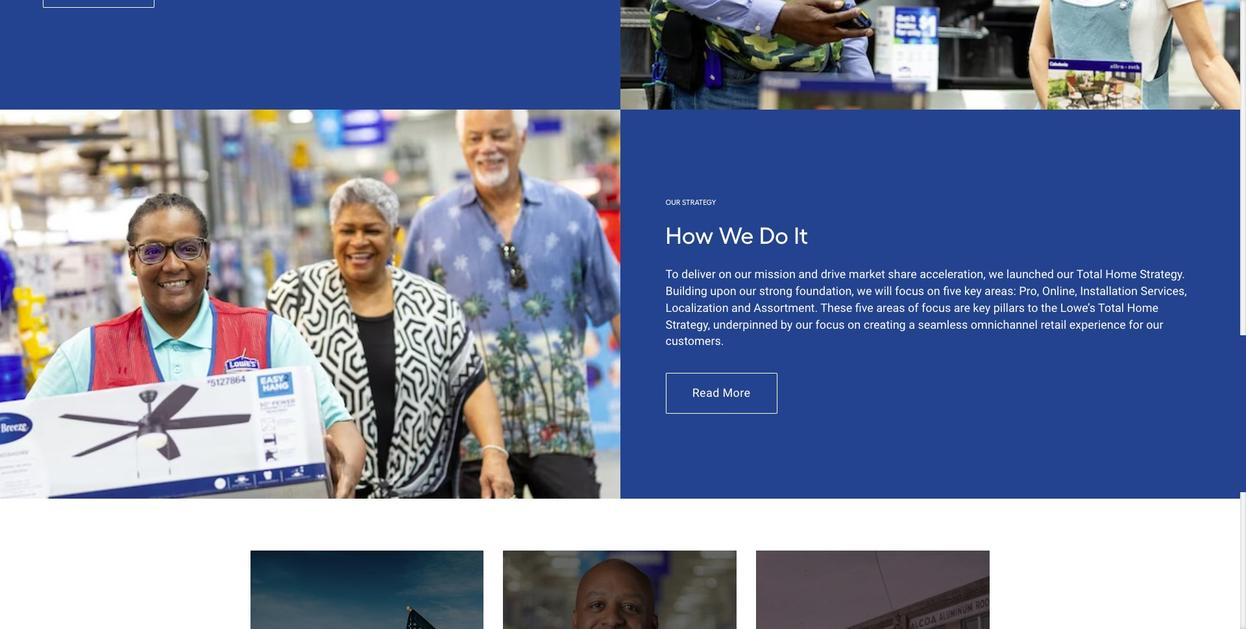 Task type: locate. For each thing, give the bounding box(es) containing it.
five left areas
[[855, 301, 874, 315]]

we up areas: at the top right of page
[[989, 267, 1004, 281]]

will
[[875, 284, 892, 298]]

key
[[965, 284, 982, 298], [973, 301, 991, 315]]

to
[[1028, 301, 1038, 315]]

0 vertical spatial five
[[943, 284, 962, 298]]

on down 'these' on the top of the page
[[848, 318, 861, 331]]

acceleration,
[[920, 267, 986, 281]]

omnichannel
[[971, 318, 1038, 331]]

0 vertical spatial on
[[719, 267, 732, 281]]

how we do it
[[666, 222, 808, 250]]

total up installation
[[1077, 267, 1103, 281]]

and
[[799, 267, 818, 281], [732, 301, 751, 315]]

and up the foundation,
[[799, 267, 818, 281]]

our up "upon"
[[735, 267, 752, 281]]

1 horizontal spatial on
[[848, 318, 861, 331]]

upon
[[710, 284, 737, 298]]

focus up of
[[895, 284, 924, 298]]

we down market
[[857, 284, 872, 298]]

on
[[719, 267, 732, 281], [927, 284, 940, 298], [848, 318, 861, 331]]

and up 'underpinned' in the right bottom of the page
[[732, 301, 751, 315]]

0 vertical spatial key
[[965, 284, 982, 298]]

2 vertical spatial on
[[848, 318, 861, 331]]

how
[[666, 222, 714, 250]]

our
[[735, 267, 752, 281], [1057, 267, 1074, 281], [739, 284, 756, 298], [796, 318, 813, 331], [1147, 318, 1164, 331]]

home
[[1106, 267, 1137, 281], [1127, 301, 1159, 315]]

0 vertical spatial total
[[1077, 267, 1103, 281]]

2 horizontal spatial on
[[927, 284, 940, 298]]

1 vertical spatial total
[[1098, 301, 1125, 315]]

total down installation
[[1098, 301, 1125, 315]]

key right are
[[973, 301, 991, 315]]

home up installation
[[1106, 267, 1137, 281]]

focus down 'these' on the top of the page
[[816, 318, 845, 331]]

by
[[781, 318, 793, 331]]

0 horizontal spatial and
[[732, 301, 751, 315]]

focus up seamless in the right of the page
[[922, 301, 951, 315]]

strong
[[759, 284, 793, 298]]

retail
[[1041, 318, 1067, 331]]

key up are
[[965, 284, 982, 298]]

on down acceleration,
[[927, 284, 940, 298]]

do
[[759, 222, 789, 250]]

our right by
[[796, 318, 813, 331]]

strategy.
[[1140, 267, 1185, 281]]

read more link
[[666, 374, 777, 414]]

total
[[1077, 267, 1103, 281], [1098, 301, 1125, 315]]

0 horizontal spatial five
[[855, 301, 874, 315]]

read
[[692, 386, 720, 400]]

market
[[849, 267, 885, 281]]

five
[[943, 284, 962, 298], [855, 301, 874, 315]]

share
[[888, 267, 917, 281]]

home up the for
[[1127, 301, 1159, 315]]

focus
[[895, 284, 924, 298], [922, 301, 951, 315], [816, 318, 845, 331]]

of
[[908, 301, 919, 315]]

strategy,
[[666, 318, 710, 331]]

launched
[[1007, 267, 1054, 281]]

customers.
[[666, 335, 724, 348]]

1 horizontal spatial we
[[989, 267, 1004, 281]]

our right the for
[[1147, 318, 1164, 331]]

five down acceleration,
[[943, 284, 962, 298]]

we
[[989, 267, 1004, 281], [857, 284, 872, 298]]

on up "upon"
[[719, 267, 732, 281]]

the
[[1041, 301, 1058, 315]]

1 vertical spatial on
[[927, 284, 940, 298]]

1 vertical spatial key
[[973, 301, 991, 315]]

1 horizontal spatial and
[[799, 267, 818, 281]]

mission
[[755, 267, 796, 281]]

0 vertical spatial and
[[799, 267, 818, 281]]

for
[[1129, 318, 1144, 331]]

0 horizontal spatial we
[[857, 284, 872, 298]]

creating
[[864, 318, 906, 331]]

our right "upon"
[[739, 284, 756, 298]]



Task type: vqa. For each thing, say whether or not it's contained in the screenshot.
the topmost years
no



Task type: describe. For each thing, give the bounding box(es) containing it.
1 vertical spatial five
[[855, 301, 874, 315]]

lowe's
[[1061, 301, 1096, 315]]

our
[[666, 199, 681, 207]]

deliver
[[682, 267, 716, 281]]

pro,
[[1019, 284, 1040, 298]]

experience
[[1070, 318, 1126, 331]]

our up online,
[[1057, 267, 1074, 281]]

services,
[[1141, 284, 1187, 298]]

online,
[[1042, 284, 1078, 298]]

we
[[719, 222, 754, 250]]

read more
[[692, 386, 751, 400]]

0 horizontal spatial on
[[719, 267, 732, 281]]

it
[[794, 222, 808, 250]]

seamless
[[918, 318, 968, 331]]

are
[[954, 301, 970, 315]]

more
[[723, 386, 751, 400]]

installation
[[1080, 284, 1138, 298]]

building
[[666, 284, 708, 298]]

these
[[821, 301, 853, 315]]

1 vertical spatial focus
[[922, 301, 951, 315]]

strategy
[[682, 199, 716, 207]]

to
[[666, 267, 679, 281]]

1 horizontal spatial five
[[943, 284, 962, 298]]

underpinned
[[713, 318, 778, 331]]

pillars
[[994, 301, 1025, 315]]

a
[[909, 318, 915, 331]]

1 vertical spatial we
[[857, 284, 872, 298]]

to deliver on our mission and drive market share acceleration, we launched our total home strategy. building upon our strong foundation, we will focus on five key areas: pro, online, installation services, localization and assortment. these five areas of focus are key pillars to the lowe's total home strategy, underpinned by our focus on creating a seamless omnichannel retail experience for our customers.
[[666, 267, 1187, 348]]

assortment.
[[754, 301, 818, 315]]

drive
[[821, 267, 846, 281]]

our strategy
[[666, 199, 716, 207]]

2 vertical spatial focus
[[816, 318, 845, 331]]

1 vertical spatial and
[[732, 301, 751, 315]]

areas
[[877, 301, 905, 315]]

areas:
[[985, 284, 1016, 298]]

0 vertical spatial home
[[1106, 267, 1137, 281]]

localization
[[666, 301, 729, 315]]

foundation,
[[796, 284, 854, 298]]

1 vertical spatial home
[[1127, 301, 1159, 315]]

0 vertical spatial focus
[[895, 284, 924, 298]]

0 vertical spatial we
[[989, 267, 1004, 281]]



